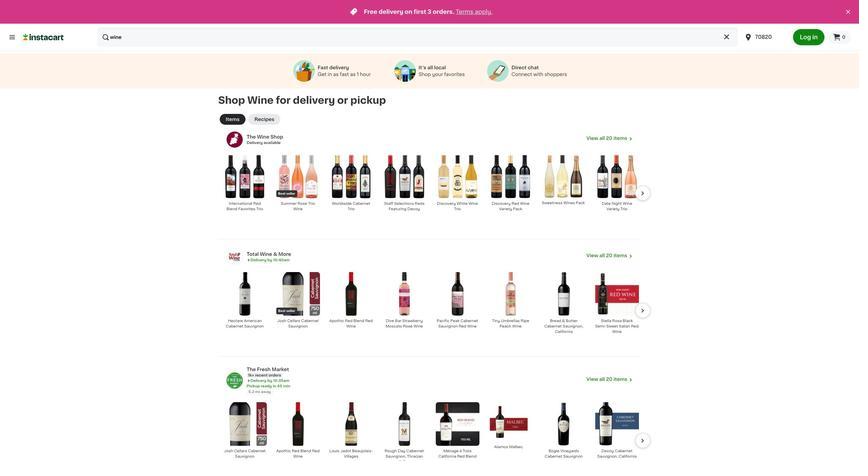 Task type: locate. For each thing, give the bounding box(es) containing it.
josh cellars cabernet sauvignon image
[[276, 273, 320, 316], [223, 403, 267, 447]]

summer rose trio wine image
[[276, 155, 320, 199]]

rough day cabernet sauvignon, thracian valley image
[[382, 403, 426, 447]]

3 item carousel region from the top
[[211, 400, 650, 462]]

stella rosa black semi-sweet italian red wine image
[[595, 273, 639, 316]]

2 item carousel region from the top
[[211, 269, 650, 360]]

louis jadot beaujolais-villages image
[[329, 403, 373, 447]]

1 vertical spatial apothic red blend red wine image
[[276, 403, 320, 447]]

instacart logo image
[[23, 33, 64, 41]]

bread & butter cabernet sauvignon, california image
[[542, 273, 586, 316]]

1 horizontal spatial apothic red blend red wine image
[[329, 273, 373, 316]]

0 vertical spatial item carousel region
[[211, 152, 650, 242]]

tiny umbrellas ripe peach wine image
[[489, 273, 532, 316]]

item carousel region
[[211, 152, 650, 242], [211, 269, 650, 360], [211, 400, 650, 462]]

None search field
[[98, 28, 738, 47]]

date night wine variety trio image
[[595, 155, 639, 199]]

alamos malbec image
[[489, 403, 528, 443]]

0 horizontal spatial josh cellars cabernet sauvignon image
[[223, 403, 267, 447]]

worldwide cabernet trio image
[[329, 155, 373, 199]]

2 vertical spatial item carousel region
[[211, 400, 650, 462]]

1 item carousel region from the top
[[211, 152, 650, 242]]

ménage à trois california red blend image
[[436, 403, 479, 447]]

1 vertical spatial josh cellars cabernet sauvignon image
[[223, 403, 267, 447]]

the fresh market show all 20 items element
[[247, 367, 586, 373]]

1 vertical spatial item carousel region
[[211, 269, 650, 360]]

apothic red blend red wine image
[[329, 273, 373, 316], [276, 403, 320, 447]]

dive bar strawberry moscato rosé wine image
[[382, 273, 426, 316]]

discovery red wine variety pack image
[[489, 155, 532, 199]]

1 horizontal spatial josh cellars cabernet sauvignon image
[[276, 273, 320, 316]]



Task type: describe. For each thing, give the bounding box(es) containing it.
hectare american cabernet sauvignon image
[[223, 273, 267, 316]]

Search field
[[98, 28, 738, 47]]

discovery white wine trio image
[[436, 155, 479, 199]]

limited time offer region
[[0, 0, 844, 24]]

sweetness wines pack image
[[542, 155, 585, 198]]

0 vertical spatial apothic red blend red wine image
[[329, 273, 373, 316]]

item carousel region for the total wine & more show all 20 items element on the bottom of page
[[211, 269, 650, 360]]

0 horizontal spatial apothic red blend red wine image
[[276, 403, 320, 447]]

total wine & more show all 20 items element
[[247, 251, 586, 258]]

staff selections reds featuring decoy image
[[382, 155, 426, 199]]

0 vertical spatial josh cellars cabernet sauvignon image
[[276, 273, 320, 316]]

item carousel region for the fresh market show all 20 items element
[[211, 400, 650, 462]]

item carousel region for the wine shop show all 20 items element
[[211, 152, 650, 242]]

decoy cabernet sauvignon, california image
[[595, 403, 639, 447]]

international red blend favorites trio image
[[223, 155, 267, 199]]

bogle vineyards cabernet sauvignon image
[[542, 403, 586, 447]]

the wine shop show all 20 items element
[[247, 134, 586, 140]]

pacific peak cabernet sauvignon red wine image
[[436, 273, 479, 316]]



Task type: vqa. For each thing, say whether or not it's contained in the screenshot.
a within the CASH BACK DIRECT DEPOSIT OR A STATEMENT CREDIT TRAVEL CHOOSE FROM FLIGHTS, HOTELS, CAR RENTALS, AND CRUISES
no



